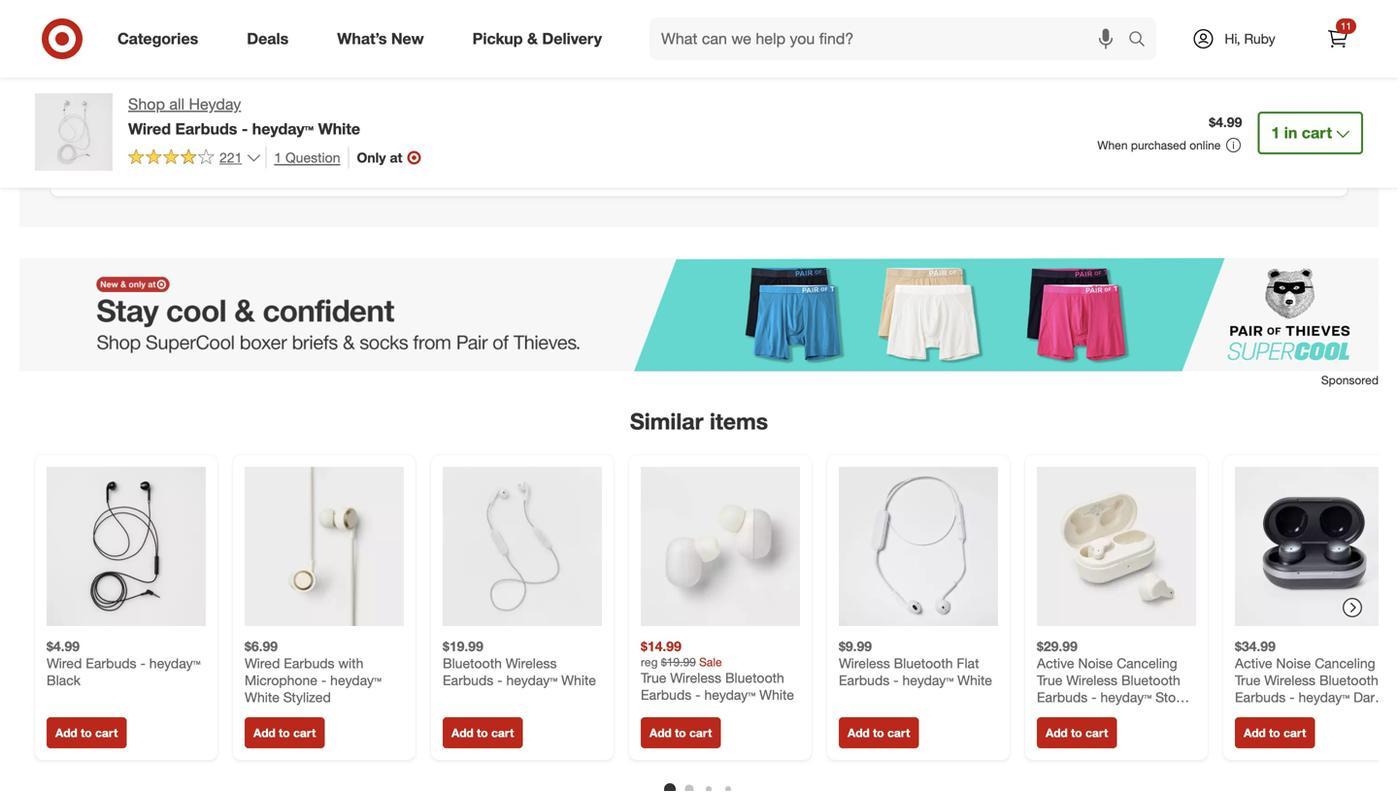 Task type: vqa. For each thing, say whether or not it's contained in the screenshot.
:
no



Task type: describe. For each thing, give the bounding box(es) containing it.
answer it
[[145, 32, 193, 46]]

1 in cart for wired earbuds - heyday™ white element
[[1272, 123, 1332, 142]]

only at
[[357, 149, 402, 166]]

bluetooth for active noise canceling true wireless bluetooth earbuds - heyday™ dark gray
[[1320, 672, 1379, 689]]

$34.99 active noise canceling true wireless bluetooth earbuds - heyday™ dark gray
[[1235, 638, 1382, 723]]

pickup & delivery link
[[456, 17, 626, 60]]

add to cart button for $9.99 wireless bluetooth flat earbuds - heyday™ white
[[839, 718, 919, 749]]

$4.99 wired earbuds - heyday™ black
[[47, 638, 201, 689]]

question
[[286, 149, 340, 166]]

to for wired earbuds with microphone - heyday™ white stylized
[[279, 726, 290, 740]]

to for wireless bluetooth flat earbuds - heyday™ white
[[873, 726, 884, 740]]

when purchased online
[[1098, 138, 1221, 152]]

wireless inside "$19.99 bluetooth wireless earbuds - heyday™ white"
[[506, 655, 557, 672]]

shop all heyday wired earbuds - heyday™ white
[[128, 95, 360, 138]]

221 link
[[128, 147, 262, 170]]

add for $6.99 wired earbuds with microphone - heyday™ white stylized
[[253, 726, 276, 740]]

- inside $14.99 reg $19.99 sale true wireless bluetooth earbuds - heyday™ white
[[696, 687, 701, 704]]

- inside the $29.99 active noise canceling true wireless bluetooth earbuds - heyday™ stone white
[[1092, 689, 1097, 706]]

true for active noise canceling true wireless bluetooth earbuds - heyday™ stone white
[[1037, 672, 1063, 689]]

wired earbuds - heyday™ black image
[[47, 467, 206, 626]]

all for shop
[[169, 95, 185, 114]]

similar items region
[[19, 258, 1398, 792]]

all for see
[[161, 106, 176, 125]]

1 in cart
[[1272, 123, 1332, 142]]

heyday™ inside the $29.99 active noise canceling true wireless bluetooth earbuds - heyday™ stone white
[[1101, 689, 1152, 706]]

active for $29.99
[[1037, 655, 1075, 672]]

canceling for stone
[[1117, 655, 1178, 672]]

when
[[1098, 138, 1128, 152]]

similar
[[630, 408, 704, 435]]

ask a question button
[[298, 94, 432, 137]]

$9.99
[[839, 638, 872, 655]]

questions
[[180, 106, 248, 125]]

cart for $6.99 wired earbuds with microphone - heyday™ white stylized
[[293, 726, 316, 740]]

)
[[265, 106, 269, 125]]

stone
[[1156, 689, 1191, 706]]

cart for $4.99 wired earbuds - heyday™ black
[[95, 726, 118, 740]]

stylized
[[283, 689, 331, 706]]

add for $4.99 wired earbuds - heyday™ black
[[55, 726, 77, 740]]

cart for $14.99 reg $19.99 sale true wireless bluetooth earbuds - heyday™ white
[[689, 726, 712, 740]]

image of wired earbuds - heyday™ white image
[[35, 93, 113, 171]]

active noise canceling true wireless bluetooth earbuds - heyday™ dark gray image
[[1235, 467, 1395, 626]]

add for $29.99 active noise canceling true wireless bluetooth earbuds - heyday™ stone white
[[1046, 726, 1068, 740]]

hi,
[[1225, 30, 1241, 47]]

wireless inside $9.99 wireless bluetooth flat earbuds - heyday™ white
[[839, 655, 890, 672]]

add to cart button for $19.99 bluetooth wireless earbuds - heyday™ white
[[443, 718, 523, 749]]

a
[[342, 106, 351, 125]]

ask
[[310, 106, 338, 125]]

wireless for true wireless bluetooth earbuds - heyday™ white
[[670, 670, 722, 687]]

ruby
[[1245, 30, 1276, 47]]

canceling for dark
[[1315, 655, 1376, 672]]

reg
[[641, 655, 658, 670]]

11
[[1341, 20, 1352, 32]]

add to cart button for $29.99 active noise canceling true wireless bluetooth earbuds - heyday™ stone white
[[1037, 718, 1117, 749]]

delivery
[[542, 29, 602, 48]]

heyday™ inside $14.99 reg $19.99 sale true wireless bluetooth earbuds - heyday™ white
[[705, 687, 756, 704]]

deals
[[247, 29, 289, 48]]

heyday™ inside $9.99 wireless bluetooth flat earbuds - heyday™ white
[[903, 672, 954, 689]]

to for wired earbuds - heyday™ black
[[81, 726, 92, 740]]

see all questions ( 1 )
[[129, 106, 269, 125]]

search button
[[1120, 17, 1166, 64]]

1 question
[[274, 149, 340, 166]]

add to cart for $34.99 active noise canceling true wireless bluetooth earbuds - heyday™ dark gray
[[1244, 726, 1307, 740]]

white inside $6.99 wired earbuds with microphone - heyday™ white stylized
[[245, 689, 280, 706]]

bluetooth for true wireless bluetooth earbuds - heyday™ white
[[725, 670, 785, 687]]

ask a question
[[310, 106, 419, 125]]

- inside "$19.99 bluetooth wireless earbuds - heyday™ white"
[[497, 672, 503, 689]]

to for true wireless bluetooth earbuds - heyday™ white
[[675, 726, 686, 740]]

hi, ruby
[[1225, 30, 1276, 47]]

white inside the $29.99 active noise canceling true wireless bluetooth earbuds - heyday™ stone white
[[1037, 706, 1072, 723]]

cart for $29.99 active noise canceling true wireless bluetooth earbuds - heyday™ stone white
[[1086, 726, 1108, 740]]

active noise canceling true wireless bluetooth earbuds - heyday™ stone white image
[[1037, 467, 1196, 626]]

categories link
[[101, 17, 223, 60]]

wireless for active noise canceling true wireless bluetooth earbuds - heyday™ dark gray
[[1265, 672, 1316, 689]]

shop
[[128, 95, 165, 114]]

white inside $9.99 wireless bluetooth flat earbuds - heyday™ white
[[958, 672, 993, 689]]

add to cart for $14.99 reg $19.99 sale true wireless bluetooth earbuds - heyday™ white
[[650, 726, 712, 740]]

heyday
[[189, 95, 241, 114]]

to for active noise canceling true wireless bluetooth earbuds - heyday™ dark gray
[[1269, 726, 1281, 740]]

it
[[187, 32, 193, 46]]

cart for $34.99 active noise canceling true wireless bluetooth earbuds - heyday™ dark gray
[[1284, 726, 1307, 740]]

in
[[1285, 123, 1298, 142]]

search
[[1120, 31, 1166, 50]]

add to cart button for $34.99 active noise canceling true wireless bluetooth earbuds - heyday™ dark gray
[[1235, 718, 1315, 749]]

wired earbuds with microphone - heyday™ white stylized image
[[245, 467, 404, 626]]

purchased
[[1131, 138, 1187, 152]]

$34.99
[[1235, 638, 1276, 655]]

earbuds inside $4.99 wired earbuds - heyday™ black
[[86, 655, 137, 672]]

- inside $4.99 wired earbuds - heyday™ black
[[140, 655, 146, 672]]

cart for $19.99 bluetooth wireless earbuds - heyday™ white
[[491, 726, 514, 740]]

deals link
[[230, 17, 313, 60]]



Task type: locate. For each thing, give the bounding box(es) containing it.
sale
[[699, 655, 722, 670]]

$29.99 active noise canceling true wireless bluetooth earbuds - heyday™ stone white
[[1037, 638, 1191, 723]]

wired inside "shop all heyday wired earbuds - heyday™ white"
[[128, 119, 171, 138]]

1 to from the left
[[81, 726, 92, 740]]

wired for $4.99 wired earbuds - heyday™ black
[[47, 655, 82, 672]]

1 for 1 in cart
[[1272, 123, 1280, 142]]

all right see
[[161, 106, 176, 125]]

add to cart down gray
[[1244, 726, 1307, 740]]

2 add from the left
[[253, 726, 276, 740]]

add to cart down "$19.99 bluetooth wireless earbuds - heyday™ white"
[[452, 726, 514, 740]]

0 horizontal spatial $19.99
[[443, 638, 484, 655]]

heyday™ inside $6.99 wired earbuds with microphone - heyday™ white stylized
[[330, 672, 382, 689]]

3 add to cart from the left
[[452, 726, 514, 740]]

1 left question
[[274, 149, 282, 166]]

0 horizontal spatial 1
[[257, 106, 265, 125]]

1 question link
[[265, 147, 340, 169]]

bluetooth inside $34.99 active noise canceling true wireless bluetooth earbuds - heyday™ dark gray
[[1320, 672, 1379, 689]]

canceling inside $34.99 active noise canceling true wireless bluetooth earbuds - heyday™ dark gray
[[1315, 655, 1376, 672]]

4 add to cart button from the left
[[641, 718, 721, 749]]

pickup & delivery
[[473, 29, 602, 48]]

0 horizontal spatial wired
[[47, 655, 82, 672]]

active up gray
[[1235, 655, 1273, 672]]

4 add from the left
[[650, 726, 672, 740]]

$4.99 for $4.99 wired earbuds - heyday™ black
[[47, 638, 80, 655]]

0 horizontal spatial canceling
[[1117, 655, 1178, 672]]

categories
[[118, 29, 198, 48]]

add to cart button for $14.99 reg $19.99 sale true wireless bluetooth earbuds - heyday™ white
[[641, 718, 721, 749]]

earbuds inside $34.99 active noise canceling true wireless bluetooth earbuds - heyday™ dark gray
[[1235, 689, 1286, 706]]

add to cart for $4.99 wired earbuds - heyday™ black
[[55, 726, 118, 740]]

1 horizontal spatial wired
[[128, 119, 171, 138]]

gray
[[1235, 706, 1264, 723]]

answer
[[145, 32, 183, 46]]

heyday™ inside $4.99 wired earbuds - heyday™ black
[[149, 655, 201, 672]]

bluetooth for active noise canceling true wireless bluetooth earbuds - heyday™ stone white
[[1122, 672, 1181, 689]]

pickup
[[473, 29, 523, 48]]

items
[[710, 408, 768, 435]]

similar items
[[630, 408, 768, 435]]

wired inside $6.99 wired earbuds with microphone - heyday™ white stylized
[[245, 655, 280, 672]]

4 add to cart from the left
[[650, 726, 712, 740]]

wireless inside $34.99 active noise canceling true wireless bluetooth earbuds - heyday™ dark gray
[[1265, 672, 1316, 689]]

what's new link
[[321, 17, 448, 60]]

add to cart button for $6.99 wired earbuds with microphone - heyday™ white stylized
[[245, 718, 325, 749]]

- inside $6.99 wired earbuds with microphone - heyday™ white stylized
[[321, 672, 327, 689]]

earbuds inside $14.99 reg $19.99 sale true wireless bluetooth earbuds - heyday™ white
[[641, 687, 692, 704]]

true inside $34.99 active noise canceling true wireless bluetooth earbuds - heyday™ dark gray
[[1235, 672, 1261, 689]]

1 horizontal spatial 1
[[274, 149, 282, 166]]

7 add to cart button from the left
[[1235, 718, 1315, 749]]

1 horizontal spatial $4.99
[[1209, 114, 1243, 131]]

to down $4.99 wired earbuds - heyday™ black
[[81, 726, 92, 740]]

cart right in
[[1302, 123, 1332, 142]]

bluetooth
[[443, 655, 502, 672], [894, 655, 953, 672], [725, 670, 785, 687], [1122, 672, 1181, 689], [1320, 672, 1379, 689]]

only
[[357, 149, 386, 166]]

add to cart button down $9.99 wireless bluetooth flat earbuds - heyday™ white
[[839, 718, 919, 749]]

2 horizontal spatial true
[[1235, 672, 1261, 689]]

$4.99 for $4.99
[[1209, 114, 1243, 131]]

noise inside $34.99 active noise canceling true wireless bluetooth earbuds - heyday™ dark gray
[[1277, 655, 1311, 672]]

1 add to cart button from the left
[[47, 718, 127, 749]]

3 add to cart button from the left
[[443, 718, 523, 749]]

$19.99 inside "$19.99 bluetooth wireless earbuds - heyday™ white"
[[443, 638, 484, 655]]

add down the $9.99
[[848, 726, 870, 740]]

$4.99 up online
[[1209, 114, 1243, 131]]

active inside $34.99 active noise canceling true wireless bluetooth earbuds - heyday™ dark gray
[[1235, 655, 1273, 672]]

true for true wireless bluetooth earbuds - heyday™ white
[[641, 670, 667, 687]]

wired for $6.99 wired earbuds with microphone - heyday™ white stylized
[[245, 655, 280, 672]]

2 horizontal spatial wired
[[245, 655, 280, 672]]

add down "$19.99 bluetooth wireless earbuds - heyday™ white"
[[452, 726, 474, 740]]

true for active noise canceling true wireless bluetooth earbuds - heyday™ dark gray
[[1235, 672, 1261, 689]]

add
[[55, 726, 77, 740], [253, 726, 276, 740], [452, 726, 474, 740], [650, 726, 672, 740], [848, 726, 870, 740], [1046, 726, 1068, 740], [1244, 726, 1266, 740]]

1 horizontal spatial $19.99
[[661, 655, 696, 670]]

true
[[641, 670, 667, 687], [1037, 672, 1063, 689], [1235, 672, 1261, 689]]

1 horizontal spatial true
[[1037, 672, 1063, 689]]

add down the $29.99 active noise canceling true wireless bluetooth earbuds - heyday™ stone white
[[1046, 726, 1068, 740]]

cart down $9.99 wireless bluetooth flat earbuds - heyday™ white
[[888, 726, 910, 740]]

all inside "shop all heyday wired earbuds - heyday™ white"
[[169, 95, 185, 114]]

add for $34.99 active noise canceling true wireless bluetooth earbuds - heyday™ dark gray
[[1244, 726, 1266, 740]]

add to cart down black
[[55, 726, 118, 740]]

noise right $29.99
[[1078, 655, 1113, 672]]

to down $14.99 reg $19.99 sale true wireless bluetooth earbuds - heyday™ white
[[675, 726, 686, 740]]

canceling up dark on the right bottom of page
[[1315, 655, 1376, 672]]

1 add from the left
[[55, 726, 77, 740]]

$6.99
[[245, 638, 278, 655]]

true down $29.99
[[1037, 672, 1063, 689]]

earbuds inside $6.99 wired earbuds with microphone - heyday™ white stylized
[[284, 655, 335, 672]]

to down stylized
[[279, 726, 290, 740]]

5 to from the left
[[873, 726, 884, 740]]

cart down $4.99 wired earbuds - heyday™ black
[[95, 726, 118, 740]]

add to cart down $9.99 wireless bluetooth flat earbuds - heyday™ white
[[848, 726, 910, 740]]

0 horizontal spatial active
[[1037, 655, 1075, 672]]

wireless bluetooth flat earbuds - heyday™ white image
[[839, 467, 998, 626]]

bluetooth inside "$19.99 bluetooth wireless earbuds - heyday™ white"
[[443, 655, 502, 672]]

$19.99 inside $14.99 reg $19.99 sale true wireless bluetooth earbuds - heyday™ white
[[661, 655, 696, 670]]

1 right questions
[[257, 106, 265, 125]]

true inside the $29.99 active noise canceling true wireless bluetooth earbuds - heyday™ stone white
[[1037, 672, 1063, 689]]

canceling
[[1117, 655, 1178, 672], [1315, 655, 1376, 672]]

(
[[252, 106, 257, 125]]

cart
[[1302, 123, 1332, 142], [95, 726, 118, 740], [293, 726, 316, 740], [491, 726, 514, 740], [689, 726, 712, 740], [888, 726, 910, 740], [1086, 726, 1108, 740], [1284, 726, 1307, 740]]

- inside $34.99 active noise canceling true wireless bluetooth earbuds - heyday™ dark gray
[[1290, 689, 1295, 706]]

to down $34.99 active noise canceling true wireless bluetooth earbuds - heyday™ dark gray
[[1269, 726, 1281, 740]]

active inside the $29.99 active noise canceling true wireless bluetooth earbuds - heyday™ stone white
[[1037, 655, 1075, 672]]

0 vertical spatial $4.99
[[1209, 114, 1243, 131]]

noise right the $34.99
[[1277, 655, 1311, 672]]

dark
[[1354, 689, 1382, 706]]

earbuds
[[175, 119, 237, 138], [86, 655, 137, 672], [284, 655, 335, 672], [443, 672, 494, 689], [839, 672, 890, 689], [641, 687, 692, 704], [1037, 689, 1088, 706], [1235, 689, 1286, 706]]

2 add to cart button from the left
[[245, 718, 325, 749]]

cart down the $29.99 active noise canceling true wireless bluetooth earbuds - heyday™ stone white
[[1086, 726, 1108, 740]]

- inside $9.99 wireless bluetooth flat earbuds - heyday™ white
[[894, 672, 899, 689]]

white inside "shop all heyday wired earbuds - heyday™ white"
[[318, 119, 360, 138]]

add down black
[[55, 726, 77, 740]]

to for bluetooth wireless earbuds - heyday™ white
[[477, 726, 488, 740]]

-
[[242, 119, 248, 138], [140, 655, 146, 672], [321, 672, 327, 689], [497, 672, 503, 689], [894, 672, 899, 689], [696, 687, 701, 704], [1092, 689, 1097, 706], [1290, 689, 1295, 706]]

1
[[257, 106, 265, 125], [1272, 123, 1280, 142], [274, 149, 282, 166]]

wireless inside the $29.99 active noise canceling true wireless bluetooth earbuds - heyday™ stone white
[[1067, 672, 1118, 689]]

add to cart down the $29.99 active noise canceling true wireless bluetooth earbuds - heyday™ stone white
[[1046, 726, 1108, 740]]

answer it button
[[136, 23, 202, 54]]

advertisement region
[[19, 258, 1379, 372]]

new
[[391, 29, 424, 48]]

active right flat
[[1037, 655, 1075, 672]]

active for $34.99
[[1235, 655, 1273, 672]]

wired inside $4.99 wired earbuds - heyday™ black
[[47, 655, 82, 672]]

bluetooth wireless earbuds - heyday™ white image
[[443, 467, 602, 626]]

to for active noise canceling true wireless bluetooth earbuds - heyday™ stone white
[[1071, 726, 1082, 740]]

$4.99
[[1209, 114, 1243, 131], [47, 638, 80, 655]]

221
[[219, 149, 242, 166]]

2 horizontal spatial 1
[[1272, 123, 1280, 142]]

at
[[390, 149, 402, 166]]

earbuds inside "shop all heyday wired earbuds - heyday™ white"
[[175, 119, 237, 138]]

heyday™ inside "shop all heyday wired earbuds - heyday™ white"
[[252, 119, 314, 138]]

6 add from the left
[[1046, 726, 1068, 740]]

online
[[1190, 138, 1221, 152]]

add to cart button down $14.99 reg $19.99 sale true wireless bluetooth earbuds - heyday™ white
[[641, 718, 721, 749]]

noise inside the $29.99 active noise canceling true wireless bluetooth earbuds - heyday™ stone white
[[1078, 655, 1113, 672]]

wireless inside $14.99 reg $19.99 sale true wireless bluetooth earbuds - heyday™ white
[[670, 670, 722, 687]]

2 add to cart from the left
[[253, 726, 316, 740]]

add down gray
[[1244, 726, 1266, 740]]

add to cart button
[[47, 718, 127, 749], [245, 718, 325, 749], [443, 718, 523, 749], [641, 718, 721, 749], [839, 718, 919, 749], [1037, 718, 1117, 749], [1235, 718, 1315, 749]]

6 to from the left
[[1071, 726, 1082, 740]]

add to cart button down $29.99
[[1037, 718, 1117, 749]]

canceling inside the $29.99 active noise canceling true wireless bluetooth earbuds - heyday™ stone white
[[1117, 655, 1178, 672]]

add to cart for $9.99 wireless bluetooth flat earbuds - heyday™ white
[[848, 726, 910, 740]]

4 to from the left
[[675, 726, 686, 740]]

&
[[527, 29, 538, 48]]

2 canceling from the left
[[1315, 655, 1376, 672]]

cart down "$19.99 bluetooth wireless earbuds - heyday™ white"
[[491, 726, 514, 740]]

1 for 1 question
[[274, 149, 282, 166]]

2 to from the left
[[279, 726, 290, 740]]

add down microphone
[[253, 726, 276, 740]]

wireless
[[506, 655, 557, 672], [839, 655, 890, 672], [670, 670, 722, 687], [1067, 672, 1118, 689], [1265, 672, 1316, 689]]

add to cart
[[55, 726, 118, 740], [253, 726, 316, 740], [452, 726, 514, 740], [650, 726, 712, 740], [848, 726, 910, 740], [1046, 726, 1108, 740], [1244, 726, 1307, 740]]

what's
[[337, 29, 387, 48]]

to down $9.99 wireless bluetooth flat earbuds - heyday™ white
[[873, 726, 884, 740]]

sponsored
[[1322, 373, 1379, 388]]

add for $14.99 reg $19.99 sale true wireless bluetooth earbuds - heyday™ white
[[650, 726, 672, 740]]

true up gray
[[1235, 672, 1261, 689]]

question
[[356, 106, 419, 125]]

noise for $34.99
[[1277, 655, 1311, 672]]

$4.99 inside $4.99 wired earbuds - heyday™ black
[[47, 638, 80, 655]]

What can we help you find? suggestions appear below search field
[[650, 17, 1133, 60]]

canceling up 'stone'
[[1117, 655, 1178, 672]]

2 active from the left
[[1235, 655, 1273, 672]]

1 vertical spatial $4.99
[[47, 638, 80, 655]]

add to cart button down black
[[47, 718, 127, 749]]

white
[[318, 119, 360, 138], [561, 672, 596, 689], [958, 672, 993, 689], [760, 687, 794, 704], [245, 689, 280, 706], [1037, 706, 1072, 723]]

$19.99 bluetooth wireless earbuds - heyday™ white
[[443, 638, 596, 689]]

earbuds inside $9.99 wireless bluetooth flat earbuds - heyday™ white
[[839, 672, 890, 689]]

add to cart for $6.99 wired earbuds with microphone - heyday™ white stylized
[[253, 726, 316, 740]]

all
[[169, 95, 185, 114], [161, 106, 176, 125]]

heyday™ inside $34.99 active noise canceling true wireless bluetooth earbuds - heyday™ dark gray
[[1299, 689, 1350, 706]]

noise for $29.99
[[1078, 655, 1113, 672]]

flat
[[957, 655, 979, 672]]

true wireless bluetooth earbuds - heyday™ white image
[[641, 467, 800, 626]]

true down $14.99
[[641, 670, 667, 687]]

earbuds inside "$19.99 bluetooth wireless earbuds - heyday™ white"
[[443, 672, 494, 689]]

$14.99 reg $19.99 sale true wireless bluetooth earbuds - heyday™ white
[[641, 638, 794, 704]]

bluetooth inside $9.99 wireless bluetooth flat earbuds - heyday™ white
[[894, 655, 953, 672]]

1 left in
[[1272, 123, 1280, 142]]

$4.99 up black
[[47, 638, 80, 655]]

heyday™ inside "$19.99 bluetooth wireless earbuds - heyday™ white"
[[506, 672, 558, 689]]

1 horizontal spatial canceling
[[1315, 655, 1376, 672]]

add to cart button for $4.99 wired earbuds - heyday™ black
[[47, 718, 127, 749]]

add to cart for $29.99 active noise canceling true wireless bluetooth earbuds - heyday™ stone white
[[1046, 726, 1108, 740]]

$9.99 wireless bluetooth flat earbuds - heyday™ white
[[839, 638, 993, 689]]

what's new
[[337, 29, 424, 48]]

6 add to cart button from the left
[[1037, 718, 1117, 749]]

cart down $34.99 active noise canceling true wireless bluetooth earbuds - heyday™ dark gray
[[1284, 726, 1307, 740]]

noise
[[1078, 655, 1113, 672], [1277, 655, 1311, 672]]

add for $9.99 wireless bluetooth flat earbuds - heyday™ white
[[848, 726, 870, 740]]

bluetooth inside $14.99 reg $19.99 sale true wireless bluetooth earbuds - heyday™ white
[[725, 670, 785, 687]]

wired
[[128, 119, 171, 138], [47, 655, 82, 672], [245, 655, 280, 672]]

active
[[1037, 655, 1075, 672], [1235, 655, 1273, 672]]

cart for $9.99 wireless bluetooth flat earbuds - heyday™ white
[[888, 726, 910, 740]]

cart down stylized
[[293, 726, 316, 740]]

true inside $14.99 reg $19.99 sale true wireless bluetooth earbuds - heyday™ white
[[641, 670, 667, 687]]

to down "$19.99 bluetooth wireless earbuds - heyday™ white"
[[477, 726, 488, 740]]

$19.99
[[443, 638, 484, 655], [661, 655, 696, 670]]

add to cart down stylized
[[253, 726, 316, 740]]

7 to from the left
[[1269, 726, 1281, 740]]

to down the $29.99 active noise canceling true wireless bluetooth earbuds - heyday™ stone white
[[1071, 726, 1082, 740]]

1 horizontal spatial active
[[1235, 655, 1273, 672]]

1 canceling from the left
[[1117, 655, 1178, 672]]

3 add from the left
[[452, 726, 474, 740]]

bluetooth inside the $29.99 active noise canceling true wireless bluetooth earbuds - heyday™ stone white
[[1122, 672, 1181, 689]]

add down reg on the left bottom
[[650, 726, 672, 740]]

add for $19.99 bluetooth wireless earbuds - heyday™ white
[[452, 726, 474, 740]]

with
[[338, 655, 364, 672]]

0 horizontal spatial $4.99
[[47, 638, 80, 655]]

cart down $14.99 reg $19.99 sale true wireless bluetooth earbuds - heyday™ white
[[689, 726, 712, 740]]

7 add from the left
[[1244, 726, 1266, 740]]

add to cart for $19.99 bluetooth wireless earbuds - heyday™ white
[[452, 726, 514, 740]]

5 add to cart from the left
[[848, 726, 910, 740]]

- inside "shop all heyday wired earbuds - heyday™ white"
[[242, 119, 248, 138]]

add to cart button down "$19.99 bluetooth wireless earbuds - heyday™ white"
[[443, 718, 523, 749]]

0 horizontal spatial noise
[[1078, 655, 1113, 672]]

$14.99
[[641, 638, 682, 655]]

6 add to cart from the left
[[1046, 726, 1108, 740]]

all right shop
[[169, 95, 185, 114]]

5 add from the left
[[848, 726, 870, 740]]

3 to from the left
[[477, 726, 488, 740]]

earbuds inside the $29.99 active noise canceling true wireless bluetooth earbuds - heyday™ stone white
[[1037, 689, 1088, 706]]

white inside "$19.99 bluetooth wireless earbuds - heyday™ white"
[[561, 672, 596, 689]]

add to cart button down stylized
[[245, 718, 325, 749]]

wireless for active noise canceling true wireless bluetooth earbuds - heyday™ stone white
[[1067, 672, 1118, 689]]

1 horizontal spatial noise
[[1277, 655, 1311, 672]]

$6.99 wired earbuds with microphone - heyday™ white stylized
[[245, 638, 382, 706]]

5 add to cart button from the left
[[839, 718, 919, 749]]

1 active from the left
[[1037, 655, 1075, 672]]

0 horizontal spatial true
[[641, 670, 667, 687]]

to
[[81, 726, 92, 740], [279, 726, 290, 740], [477, 726, 488, 740], [675, 726, 686, 740], [873, 726, 884, 740], [1071, 726, 1082, 740], [1269, 726, 1281, 740]]

black
[[47, 672, 81, 689]]

see
[[129, 106, 156, 125]]

microphone
[[245, 672, 318, 689]]

2 noise from the left
[[1277, 655, 1311, 672]]

1 noise from the left
[[1078, 655, 1113, 672]]

white inside $14.99 reg $19.99 sale true wireless bluetooth earbuds - heyday™ white
[[760, 687, 794, 704]]

heyday™
[[252, 119, 314, 138], [149, 655, 201, 672], [330, 672, 382, 689], [506, 672, 558, 689], [903, 672, 954, 689], [705, 687, 756, 704], [1101, 689, 1152, 706], [1299, 689, 1350, 706]]

7 add to cart from the left
[[1244, 726, 1307, 740]]

1 add to cart from the left
[[55, 726, 118, 740]]

$29.99
[[1037, 638, 1078, 655]]

add to cart button down the $34.99
[[1235, 718, 1315, 749]]

11 link
[[1317, 17, 1360, 60]]

add to cart down $14.99 reg $19.99 sale true wireless bluetooth earbuds - heyday™ white
[[650, 726, 712, 740]]



